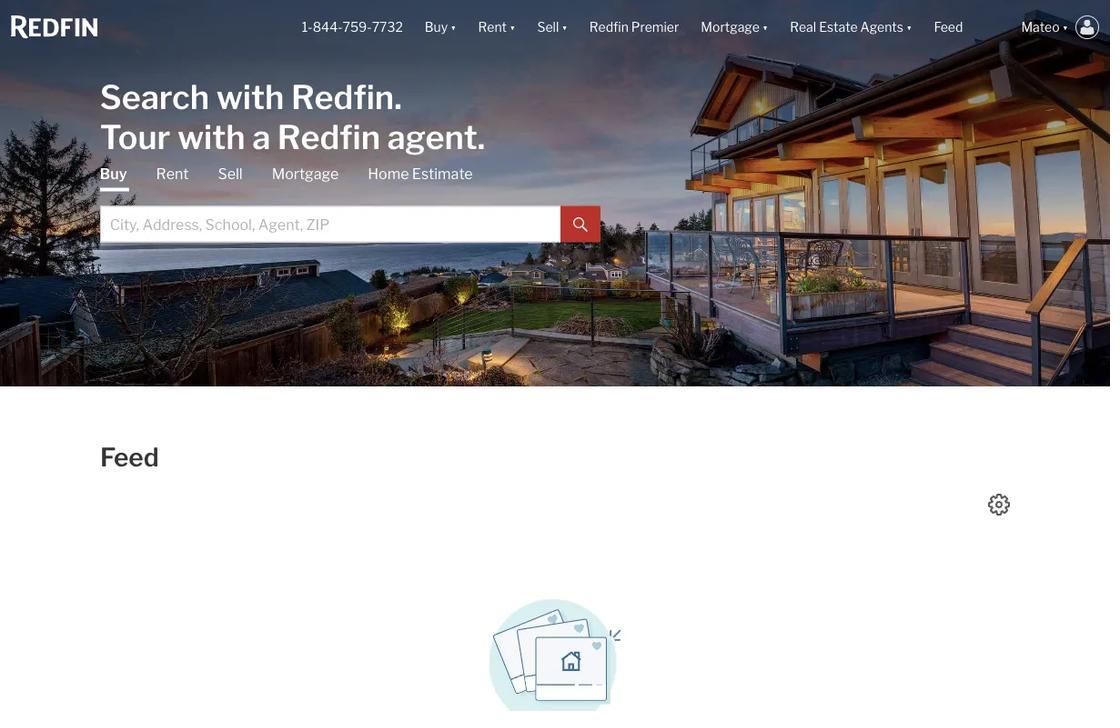 Task type: describe. For each thing, give the bounding box(es) containing it.
feed inside the feed button
[[934, 19, 963, 35]]

mortgage for mortgage
[[272, 165, 339, 183]]

buy ▾
[[425, 19, 456, 35]]

redfin inside button
[[589, 19, 629, 35]]

sell ▾ button
[[526, 0, 578, 55]]

buy for buy
[[100, 165, 127, 183]]

agents
[[860, 19, 903, 35]]

mateo ▾
[[1021, 19, 1068, 35]]

rent ▾ button
[[467, 0, 526, 55]]

▾ for rent ▾
[[510, 19, 515, 35]]

▾ inside 'dropdown button'
[[906, 19, 912, 35]]

tour
[[100, 117, 170, 157]]

buy ▾ button
[[425, 0, 456, 55]]

▾ for sell ▾
[[562, 19, 568, 35]]

real estate agents ▾ link
[[790, 0, 912, 55]]

home estimate
[[368, 165, 473, 183]]

search
[[100, 77, 209, 117]]

844-
[[313, 19, 343, 35]]

mateo
[[1021, 19, 1060, 35]]

mortgage ▾ button
[[690, 0, 779, 55]]

buy link
[[100, 164, 127, 192]]

real estate agents ▾
[[790, 19, 912, 35]]



Task type: locate. For each thing, give the bounding box(es) containing it.
feed
[[934, 19, 963, 35], [100, 442, 159, 473]]

▾ for mortgage ▾
[[762, 19, 768, 35]]

buy for buy ▾
[[425, 19, 448, 35]]

rent right the buy ▾
[[478, 19, 507, 35]]

agent.
[[387, 117, 485, 157]]

mortgage ▾
[[701, 19, 768, 35]]

0 horizontal spatial sell
[[218, 165, 243, 183]]

1 ▾ from the left
[[450, 19, 456, 35]]

mortgage up city, address, school, agent, zip search field
[[272, 165, 339, 183]]

premier
[[631, 19, 679, 35]]

mortgage ▾ button
[[701, 0, 768, 55]]

0 horizontal spatial mortgage
[[272, 165, 339, 183]]

redfin left premier
[[589, 19, 629, 35]]

with
[[216, 77, 284, 117], [177, 117, 245, 157]]

redfin up mortgage link
[[277, 117, 380, 157]]

redfin premier
[[589, 19, 679, 35]]

1 horizontal spatial sell
[[537, 19, 559, 35]]

rent down tour
[[156, 165, 189, 183]]

buy inside dropdown button
[[425, 19, 448, 35]]

submit search image
[[573, 218, 588, 232]]

redfin inside search with redfin. tour with a redfin agent.
[[277, 117, 380, 157]]

1 horizontal spatial rent
[[478, 19, 507, 35]]

759-
[[343, 19, 372, 35]]

0 horizontal spatial feed
[[100, 442, 159, 473]]

redfin premier button
[[578, 0, 690, 55]]

0 vertical spatial buy
[[425, 19, 448, 35]]

tab list
[[100, 164, 600, 242]]

1 vertical spatial redfin
[[277, 117, 380, 157]]

1 horizontal spatial mortgage
[[701, 19, 760, 35]]

0 horizontal spatial redfin
[[277, 117, 380, 157]]

sell right 'rent ▾'
[[537, 19, 559, 35]]

2 ▾ from the left
[[510, 19, 515, 35]]

▾ right "agents"
[[906, 19, 912, 35]]

0 vertical spatial redfin
[[589, 19, 629, 35]]

1 horizontal spatial feed
[[934, 19, 963, 35]]

rent ▾ button
[[478, 0, 515, 55]]

1 vertical spatial sell
[[218, 165, 243, 183]]

▾
[[450, 19, 456, 35], [510, 19, 515, 35], [562, 19, 568, 35], [762, 19, 768, 35], [906, 19, 912, 35], [1062, 19, 1068, 35]]

1-844-759-7732 link
[[302, 19, 403, 35]]

sell for sell ▾
[[537, 19, 559, 35]]

sell
[[537, 19, 559, 35], [218, 165, 243, 183]]

redfin.
[[291, 77, 402, 117]]

7732
[[372, 19, 403, 35]]

1 vertical spatial buy
[[100, 165, 127, 183]]

6 ▾ from the left
[[1062, 19, 1068, 35]]

rent
[[478, 19, 507, 35], [156, 165, 189, 183]]

1 vertical spatial rent
[[156, 165, 189, 183]]

▾ right mateo
[[1062, 19, 1068, 35]]

▾ left real
[[762, 19, 768, 35]]

1 vertical spatial feed
[[100, 442, 159, 473]]

home estimate link
[[368, 164, 473, 184]]

rent ▾
[[478, 19, 515, 35]]

0 vertical spatial sell
[[537, 19, 559, 35]]

mortgage left real
[[701, 19, 760, 35]]

search with redfin. tour with a redfin agent.
[[100, 77, 485, 157]]

1 horizontal spatial buy
[[425, 19, 448, 35]]

sell ▾ button
[[537, 0, 568, 55]]

▾ for buy ▾
[[450, 19, 456, 35]]

0 horizontal spatial buy
[[100, 165, 127, 183]]

buy down tour
[[100, 165, 127, 183]]

rent inside dropdown button
[[478, 19, 507, 35]]

City, Address, School, Agent, ZIP search field
[[100, 206, 560, 242]]

3 ▾ from the left
[[562, 19, 568, 35]]

buy ▾ button
[[414, 0, 467, 55]]

1-
[[302, 19, 313, 35]]

0 horizontal spatial rent
[[156, 165, 189, 183]]

home
[[368, 165, 409, 183]]

▾ right 'rent ▾'
[[562, 19, 568, 35]]

estate
[[819, 19, 858, 35]]

rent for rent
[[156, 165, 189, 183]]

mortgage for mortgage ▾
[[701, 19, 760, 35]]

▾ left 'rent ▾'
[[450, 19, 456, 35]]

mortgage
[[701, 19, 760, 35], [272, 165, 339, 183]]

real estate agents ▾ button
[[779, 0, 923, 55]]

rent link
[[156, 164, 189, 184]]

▾ left sell ▾
[[510, 19, 515, 35]]

estimate
[[412, 165, 473, 183]]

sell right rent link
[[218, 165, 243, 183]]

a
[[252, 117, 270, 157]]

mortgage inside dropdown button
[[701, 19, 760, 35]]

▾ for mateo ▾
[[1062, 19, 1068, 35]]

sell inside sell ▾ dropdown button
[[537, 19, 559, 35]]

1-844-759-7732
[[302, 19, 403, 35]]

sell for sell
[[218, 165, 243, 183]]

buy
[[425, 19, 448, 35], [100, 165, 127, 183]]

mortgage link
[[272, 164, 339, 184]]

buy right 7732
[[425, 19, 448, 35]]

4 ▾ from the left
[[762, 19, 768, 35]]

0 vertical spatial rent
[[478, 19, 507, 35]]

feed button
[[923, 0, 1010, 55]]

1 horizontal spatial redfin
[[589, 19, 629, 35]]

sell link
[[218, 164, 243, 184]]

rent for rent ▾
[[478, 19, 507, 35]]

1 vertical spatial mortgage
[[272, 165, 339, 183]]

5 ▾ from the left
[[906, 19, 912, 35]]

0 vertical spatial feed
[[934, 19, 963, 35]]

sell ▾
[[537, 19, 568, 35]]

tab list containing buy
[[100, 164, 600, 242]]

0 vertical spatial mortgage
[[701, 19, 760, 35]]

real
[[790, 19, 816, 35]]

redfin
[[589, 19, 629, 35], [277, 117, 380, 157]]



Task type: vqa. For each thing, say whether or not it's contained in the screenshot.
Mortgage inside dropdown button
yes



